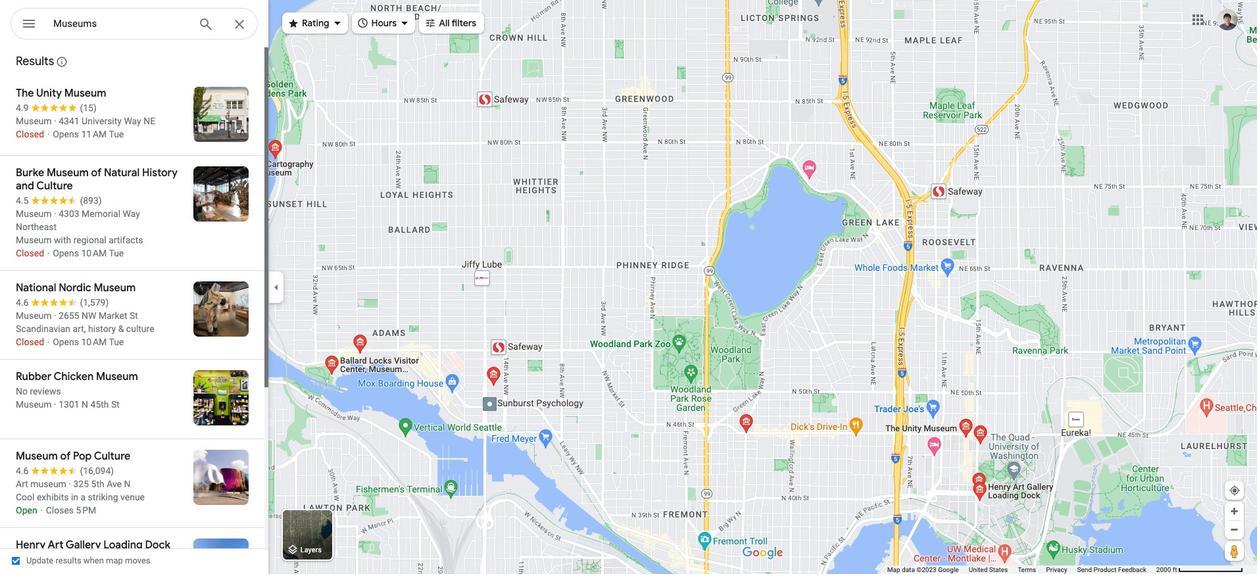 Task type: locate. For each thing, give the bounding box(es) containing it.
when
[[83, 556, 104, 566]]

©2023
[[917, 567, 937, 574]]

footer containing map data ©2023 google
[[888, 566, 1157, 574]]

data
[[902, 567, 915, 574]]

send product feedback
[[1078, 567, 1147, 574]]

privacy button
[[1046, 566, 1068, 574]]

zoom in image
[[1230, 507, 1240, 517]]

None field
[[53, 16, 188, 32]]

united
[[969, 567, 988, 574]]


[[425, 15, 436, 30]]


[[21, 14, 37, 33]]

 rating
[[288, 15, 329, 30]]

privacy
[[1046, 567, 1068, 574]]

results for museums feed
[[0, 46, 268, 574]]

2000 ft
[[1157, 567, 1178, 574]]

all
[[439, 17, 450, 29]]

states
[[990, 567, 1008, 574]]

product
[[1094, 567, 1117, 574]]

footer
[[888, 566, 1157, 574]]

 hours
[[357, 15, 397, 30]]

update results when map moves
[[26, 556, 150, 566]]

show street view coverage image
[[1225, 542, 1244, 561]]

map
[[888, 567, 901, 574]]

terms button
[[1018, 566, 1037, 574]]

rating
[[302, 17, 329, 29]]


[[357, 15, 369, 30]]

send
[[1078, 567, 1092, 574]]

 button
[[11, 8, 47, 42]]

feedback
[[1119, 567, 1147, 574]]

update
[[26, 556, 53, 566]]

Museums field
[[11, 8, 258, 40]]

united states button
[[969, 566, 1008, 574]]

united states
[[969, 567, 1008, 574]]

send product feedback button
[[1078, 566, 1147, 574]]



Task type: describe. For each thing, give the bounding box(es) containing it.
learn more about legal disclosure regarding public reviews on google maps image
[[56, 56, 68, 68]]


[[288, 15, 299, 30]]

none field inside museums field
[[53, 16, 188, 32]]

terms
[[1018, 567, 1037, 574]]

map
[[106, 556, 123, 566]]

results
[[56, 556, 81, 566]]

layers
[[301, 546, 322, 555]]

footer inside google maps element
[[888, 566, 1157, 574]]

filters
[[452, 17, 476, 29]]

google maps element
[[0, 0, 1257, 574]]

2000
[[1157, 567, 1171, 574]]

ft
[[1173, 567, 1178, 574]]

zoom out image
[[1230, 525, 1240, 535]]

map data ©2023 google
[[888, 567, 959, 574]]

results
[[16, 54, 54, 69]]

Update results when map moves checkbox
[[12, 553, 150, 569]]

2000 ft button
[[1157, 567, 1244, 574]]

 search field
[[11, 8, 258, 42]]

moves
[[125, 556, 150, 566]]

google account: nolan park  
(nolan.park@adept.ai) image
[[1217, 9, 1238, 30]]

collapse side panel image
[[269, 280, 284, 294]]

 all filters
[[425, 15, 476, 30]]

google
[[938, 567, 959, 574]]

show your location image
[[1229, 485, 1241, 497]]

hours
[[372, 17, 397, 29]]



Task type: vqa. For each thing, say whether or not it's contained in the screenshot.
the bottommost a
no



